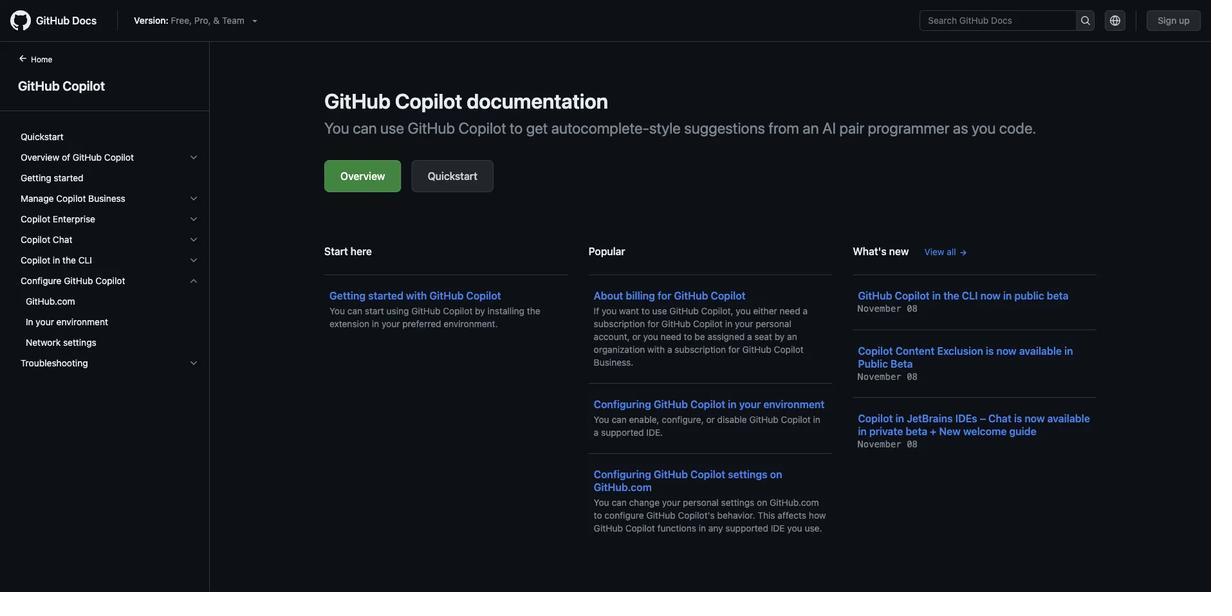 Task type: describe. For each thing, give the bounding box(es) containing it.
started for getting started with github copilot you can start using github copilot by installing the extension in your preferred environment.
[[368, 290, 403, 302]]

chat inside copilot in jetbrains ides – chat is now available in private beta + new welcome guide november 08
[[988, 413, 1011, 425]]

now inside copilot in jetbrains ides – chat is now available in private beta + new welcome guide november 08
[[1025, 413, 1045, 425]]

github copilot documentation you can use github copilot to get autocomplete-style suggestions from an ai pair programmer as you code.
[[324, 89, 1036, 137]]

copilot inside github copilot in the cli now in public beta november 08
[[895, 290, 930, 302]]

your inside github copilot element
[[36, 317, 54, 328]]

Search GitHub Docs search field
[[920, 11, 1076, 30]]

an inside about billing for github copilot if you want to use github copilot, you either need a subscription for github copilot in your personal account, or you need to be assigned a seat by an organization  with a subscription for github copilot business.
[[787, 332, 797, 342]]

public
[[1014, 290, 1044, 302]]

personal inside about billing for github copilot if you want to use github copilot, you either need a subscription for github copilot in your personal account, or you need to be assigned a seat by an organization  with a subscription for github copilot business.
[[756, 319, 791, 329]]

home link
[[13, 53, 73, 66]]

sc 9kayk9 0 image inside 'copilot enterprise' dropdown button
[[189, 214, 199, 225]]

copilot chat button
[[15, 230, 204, 250]]

either
[[753, 306, 777, 317]]

extension
[[329, 319, 369, 329]]

copilot in the cli
[[21, 255, 92, 266]]

view
[[924, 247, 944, 257]]

configure github copilot element containing configure github copilot
[[10, 271, 209, 353]]

a right the 'either'
[[803, 306, 808, 317]]

in inside about billing for github copilot if you want to use github copilot, you either need a subscription for github copilot in your personal account, or you need to be assigned a seat by an organization  with a subscription for github copilot business.
[[725, 319, 732, 329]]

settings inside configure github copilot element
[[63, 338, 96, 348]]

network settings link
[[15, 333, 204, 353]]

overview of github copilot
[[21, 152, 134, 163]]

1 horizontal spatial github.com
[[594, 482, 652, 494]]

welcome
[[963, 426, 1007, 438]]

to left be at the bottom right of page
[[684, 332, 692, 342]]

copilot inside copilot in jetbrains ides – chat is now available in private beta + new welcome guide november 08
[[858, 413, 893, 425]]

configure,
[[662, 415, 704, 425]]

getting for getting started
[[21, 173, 51, 183]]

08 inside copilot in jetbrains ides – chat is now available in private beta + new welcome guide november 08
[[907, 439, 918, 450]]

jetbrains
[[907, 413, 953, 425]]

troubleshooting button
[[15, 353, 204, 374]]

with inside about billing for github copilot if you want to use github copilot, you either need a subscription for github copilot in your personal account, or you need to be assigned a seat by an organization  with a subscription for github copilot business.
[[647, 345, 665, 355]]

configure
[[604, 511, 644, 521]]

sign up
[[1158, 15, 1190, 26]]

troubleshooting
[[21, 358, 88, 369]]

up
[[1179, 15, 1190, 26]]

can inside configuring github copilot in your environment you can enable, configure, or disable github copilot in a supported ide.
[[612, 415, 627, 425]]

preferred
[[402, 319, 441, 329]]

private
[[869, 426, 903, 438]]

quickstart inside github copilot element
[[21, 132, 64, 142]]

business
[[88, 193, 125, 204]]

+
[[930, 426, 937, 438]]

in your environment
[[26, 317, 108, 328]]

disable
[[717, 415, 747, 425]]

to inside configuring github copilot settings on github.com you can change your personal settings on github.com to configure github copilot's behavior. this affects how github copilot functions in any supported ide you use.
[[594, 511, 602, 521]]

guide
[[1009, 426, 1036, 438]]

1 vertical spatial subscription
[[675, 345, 726, 355]]

any
[[708, 523, 723, 534]]

popular
[[589, 245, 625, 258]]

if
[[594, 306, 599, 317]]

copilot,
[[701, 306, 733, 317]]

start
[[324, 245, 348, 258]]

your inside the getting started with github copilot you can start using github copilot by installing the extension in your preferred environment.
[[382, 319, 400, 329]]

change
[[629, 498, 660, 508]]

use inside about billing for github copilot if you want to use github copilot, you either need a subscription for github copilot in your personal account, or you need to be assigned a seat by an organization  with a subscription for github copilot business.
[[652, 306, 667, 317]]

network settings
[[26, 338, 96, 348]]

by inside the getting started with github copilot you can start using github copilot by installing the extension in your preferred environment.
[[475, 306, 485, 317]]

2 vertical spatial github.com
[[770, 498, 819, 508]]

0 horizontal spatial quickstart link
[[15, 127, 204, 147]]

getting for getting started with github copilot you can start using github copilot by installing the extension in your preferred environment.
[[329, 290, 366, 302]]

configure github copilot element containing github.com
[[10, 291, 209, 353]]

ide
[[771, 523, 785, 534]]

github.com inside github copilot element
[[26, 296, 75, 307]]

ai
[[822, 119, 836, 137]]

copilot inside "link"
[[63, 78, 105, 93]]

sc 9kayk9 0 image for business
[[189, 194, 199, 204]]

copilot's
[[678, 511, 715, 521]]

now inside github copilot in the cli now in public beta november 08
[[980, 290, 1001, 302]]

november for copilot
[[858, 372, 901, 382]]

0 vertical spatial on
[[770, 469, 782, 481]]

use.
[[805, 523, 822, 534]]

environment inside configuring github copilot in your environment you can enable, configure, or disable github copilot in a supported ide.
[[763, 399, 825, 411]]

an inside the github copilot documentation you can use github copilot to get autocomplete-style suggestions from an ai pair programmer as you code.
[[803, 119, 819, 137]]

beta inside github copilot in the cli now in public beta november 08
[[1047, 290, 1069, 302]]

you inside the getting started with github copilot you can start using github copilot by installing the extension in your preferred environment.
[[329, 306, 345, 317]]

affects
[[778, 511, 806, 521]]

sign
[[1158, 15, 1177, 26]]

2 vertical spatial for
[[728, 345, 740, 355]]

–
[[980, 413, 986, 425]]

start here
[[324, 245, 372, 258]]

you left the 'either'
[[736, 306, 751, 317]]

copilot enterprise
[[21, 214, 95, 225]]

pro,
[[194, 15, 211, 26]]

enable,
[[629, 415, 659, 425]]

in
[[26, 317, 33, 328]]

a inside configuring github copilot in your environment you can enable, configure, or disable github copilot in a supported ide.
[[594, 428, 599, 438]]

enterprise
[[53, 214, 95, 225]]

want
[[619, 306, 639, 317]]

configuring github copilot in your environment you can enable, configure, or disable github copilot in a supported ide.
[[594, 399, 825, 438]]

docs
[[72, 14, 97, 27]]

1 vertical spatial need
[[661, 332, 681, 342]]

ides
[[955, 413, 977, 425]]

select language: current language is english image
[[1110, 15, 1120, 26]]

the inside dropdown button
[[62, 255, 76, 266]]

public
[[858, 358, 888, 370]]

cli inside github copilot in the cli now in public beta november 08
[[962, 290, 978, 302]]

functions
[[657, 523, 696, 534]]

github copilot in the cli now in public beta november 08
[[858, 290, 1069, 314]]

sc 9kayk9 0 image for copilot
[[189, 276, 199, 286]]

start
[[365, 306, 384, 317]]

about billing for github copilot if you want to use github copilot, you either need a subscription for github copilot in your personal account, or you need to be assigned a seat by an organization  with a subscription for github copilot business.
[[594, 290, 808, 368]]

exclusion
[[937, 345, 983, 357]]

documentation
[[467, 89, 608, 113]]

the inside the getting started with github copilot you can start using github copilot by installing the extension in your preferred environment.
[[527, 306, 540, 317]]

github copilot
[[18, 78, 105, 93]]

home
[[31, 55, 52, 64]]

you inside configuring github copilot in your environment you can enable, configure, or disable github copilot in a supported ide.
[[594, 415, 609, 425]]

getting started link
[[15, 168, 204, 189]]

manage copilot business
[[21, 193, 125, 204]]

with inside the getting started with github copilot you can start using github copilot by installing the extension in your preferred environment.
[[406, 290, 427, 302]]

sc 9kayk9 0 image for chat
[[189, 235, 199, 245]]

environment.
[[444, 319, 498, 329]]

sc 9kayk9 0 image inside troubleshooting dropdown button
[[189, 358, 199, 369]]

copilot in jetbrains ides – chat is now available in private beta + new welcome guide november 08
[[858, 413, 1090, 450]]

manage
[[21, 193, 54, 204]]

november 08 element for content
[[858, 372, 918, 382]]

is inside copilot in jetbrains ides – chat is now available in private beta + new welcome guide november 08
[[1014, 413, 1022, 425]]

copilot inside copilot content exclusion is now available in public beta november 08
[[858, 345, 893, 357]]

as
[[953, 119, 968, 137]]

network
[[26, 338, 61, 348]]

copilot enterprise button
[[15, 209, 204, 230]]

beta inside copilot in jetbrains ides – chat is now available in private beta + new welcome guide november 08
[[906, 426, 927, 438]]

configuring for configuring github copilot settings on github.com
[[594, 469, 651, 481]]

how
[[809, 511, 826, 521]]

to down the billing
[[641, 306, 650, 317]]

overview link
[[324, 160, 401, 192]]

view all link
[[924, 245, 967, 259]]

account,
[[594, 332, 630, 342]]

supported inside configuring github copilot in your environment you can enable, configure, or disable github copilot in a supported ide.
[[601, 428, 644, 438]]

beta
[[891, 358, 913, 370]]



Task type: vqa. For each thing, say whether or not it's contained in the screenshot.
security log events link
no



Task type: locate. For each thing, give the bounding box(es) containing it.
1 vertical spatial by
[[775, 332, 785, 342]]

ide.
[[646, 428, 663, 438]]

pair
[[839, 119, 864, 137]]

1 horizontal spatial quickstart link
[[412, 160, 493, 192]]

sc 9kayk9 0 image inside copilot chat dropdown button
[[189, 235, 199, 245]]

2 vertical spatial november 08 element
[[858, 439, 918, 450]]

your up assigned
[[735, 319, 753, 329]]

or inside about billing for github copilot if you want to use github copilot, you either need a subscription for github copilot in your personal account, or you need to be assigned a seat by an organization  with a subscription for github copilot business.
[[632, 332, 641, 342]]

sc 9kayk9 0 image
[[189, 235, 199, 245], [189, 255, 199, 266], [189, 358, 199, 369]]

or left disable
[[706, 415, 715, 425]]

available
[[1019, 345, 1062, 357], [1047, 413, 1090, 425]]

1 horizontal spatial started
[[368, 290, 403, 302]]

&
[[213, 15, 220, 26]]

0 vertical spatial personal
[[756, 319, 791, 329]]

1 vertical spatial settings
[[728, 469, 767, 481]]

1 vertical spatial github.com
[[594, 482, 652, 494]]

0 horizontal spatial github.com
[[26, 296, 75, 307]]

be
[[695, 332, 705, 342]]

1 horizontal spatial is
[[1014, 413, 1022, 425]]

in inside copilot content exclusion is now available in public beta november 08
[[1064, 345, 1073, 357]]

getting inside the getting started with github copilot you can start using github copilot by installing the extension in your preferred environment.
[[329, 290, 366, 302]]

1 horizontal spatial supported
[[725, 523, 768, 534]]

for right the billing
[[658, 290, 671, 302]]

1 vertical spatial chat
[[988, 413, 1011, 425]]

0 vertical spatial quickstart link
[[15, 127, 204, 147]]

you left enable,
[[594, 415, 609, 425]]

0 horizontal spatial is
[[986, 345, 994, 357]]

08
[[907, 304, 918, 314], [907, 372, 918, 382], [907, 439, 918, 450]]

november inside copilot content exclusion is now available in public beta november 08
[[858, 372, 901, 382]]

personal up the copilot's
[[683, 498, 719, 508]]

the up configure github copilot
[[62, 255, 76, 266]]

behavior.
[[717, 511, 755, 521]]

0 vertical spatial now
[[980, 290, 1001, 302]]

0 horizontal spatial on
[[757, 498, 767, 508]]

github.com
[[26, 296, 75, 307], [594, 482, 652, 494], [770, 498, 819, 508]]

supported
[[601, 428, 644, 438], [725, 523, 768, 534]]

started inside github copilot element
[[54, 173, 83, 183]]

0 vertical spatial with
[[406, 290, 427, 302]]

triangle down image
[[250, 15, 260, 26]]

1 vertical spatial with
[[647, 345, 665, 355]]

configuring inside configuring github copilot in your environment you can enable, configure, or disable github copilot in a supported ide.
[[594, 399, 651, 411]]

configuring
[[594, 399, 651, 411], [594, 469, 651, 481]]

your right in
[[36, 317, 54, 328]]

1 horizontal spatial or
[[706, 415, 715, 425]]

0 vertical spatial november
[[858, 304, 901, 314]]

3 november 08 element from the top
[[858, 439, 918, 450]]

0 horizontal spatial started
[[54, 173, 83, 183]]

with right organization
[[647, 345, 665, 355]]

new
[[939, 426, 961, 438]]

in inside configuring github copilot settings on github.com you can change your personal settings on github.com to configure github copilot's behavior. this affects how github copilot functions in any supported ide you use.
[[699, 523, 706, 534]]

your up disable
[[739, 399, 761, 411]]

None search field
[[920, 10, 1095, 31]]

november 08 element for copilot
[[858, 304, 918, 314]]

2 configuring from the top
[[594, 469, 651, 481]]

configure github copilot button
[[15, 271, 204, 291]]

or inside configuring github copilot in your environment you can enable, configure, or disable github copilot in a supported ide.
[[706, 415, 715, 425]]

1 vertical spatial use
[[652, 306, 667, 317]]

manage copilot business button
[[15, 189, 204, 209]]

1 vertical spatial supported
[[725, 523, 768, 534]]

you right the if
[[602, 306, 617, 317]]

is
[[986, 345, 994, 357], [1014, 413, 1022, 425]]

or up organization
[[632, 332, 641, 342]]

overview for overview
[[340, 170, 385, 182]]

installing
[[487, 306, 524, 317]]

can up configure
[[612, 498, 627, 508]]

github docs link
[[10, 10, 107, 31]]

use up overview link
[[380, 119, 404, 137]]

you up configure
[[594, 498, 609, 508]]

to left configure
[[594, 511, 602, 521]]

sc 9kayk9 0 image inside configure github copilot dropdown button
[[189, 276, 199, 286]]

1 vertical spatial configuring
[[594, 469, 651, 481]]

2 vertical spatial november
[[858, 439, 901, 450]]

now left public
[[980, 290, 1001, 302]]

by right seat
[[775, 332, 785, 342]]

0 horizontal spatial cli
[[78, 255, 92, 266]]

github inside "link"
[[18, 78, 60, 93]]

1 vertical spatial getting
[[329, 290, 366, 302]]

for down assigned
[[728, 345, 740, 355]]

autocomplete-
[[551, 119, 649, 137]]

sign up link
[[1147, 10, 1201, 31]]

1 sc 9kayk9 0 image from the top
[[189, 153, 199, 163]]

can inside configuring github copilot settings on github.com you can change your personal settings on github.com to configure github copilot's behavior. this affects how github copilot functions in any supported ide you use.
[[612, 498, 627, 508]]

your inside about billing for github copilot if you want to use github copilot, you either need a subscription for github copilot in your personal account, or you need to be assigned a seat by an organization  with a subscription for github copilot business.
[[735, 319, 753, 329]]

of
[[62, 152, 70, 163]]

1 vertical spatial personal
[[683, 498, 719, 508]]

1 configuring from the top
[[594, 399, 651, 411]]

2 horizontal spatial github.com
[[770, 498, 819, 508]]

in your environment link
[[15, 312, 204, 333]]

from
[[769, 119, 799, 137]]

chat
[[53, 235, 72, 245], [988, 413, 1011, 425]]

is right exclusion
[[986, 345, 994, 357]]

0 horizontal spatial beta
[[906, 426, 927, 438]]

0 vertical spatial getting
[[21, 173, 51, 183]]

1 horizontal spatial personal
[[756, 319, 791, 329]]

this
[[758, 511, 775, 521]]

08 up the content
[[907, 304, 918, 314]]

content
[[895, 345, 935, 357]]

0 vertical spatial november 08 element
[[858, 304, 918, 314]]

configuring up the change
[[594, 469, 651, 481]]

november inside github copilot in the cli now in public beta november 08
[[858, 304, 901, 314]]

environment inside configure github copilot element
[[56, 317, 108, 328]]

0 vertical spatial or
[[632, 332, 641, 342]]

need right the 'either'
[[780, 306, 800, 317]]

can inside the getting started with github copilot you can start using github copilot by installing the extension in your preferred environment.
[[347, 306, 362, 317]]

quickstart
[[21, 132, 64, 142], [428, 170, 477, 182]]

2 november 08 element from the top
[[858, 372, 918, 382]]

started for getting started
[[54, 173, 83, 183]]

copilot content exclusion is now available in public beta november 08
[[858, 345, 1073, 382]]

1 vertical spatial available
[[1047, 413, 1090, 425]]

2 horizontal spatial the
[[943, 290, 959, 302]]

by inside about billing for github copilot if you want to use github copilot, you either need a subscription for github copilot in your personal account, or you need to be assigned a seat by an organization  with a subscription for github copilot business.
[[775, 332, 785, 342]]

3 sc 9kayk9 0 image from the top
[[189, 214, 199, 225]]

chat right – at the right of the page
[[988, 413, 1011, 425]]

is inside copilot content exclusion is now available in public beta november 08
[[986, 345, 994, 357]]

1 08 from the top
[[907, 304, 918, 314]]

your inside configuring github copilot settings on github.com you can change your personal settings on github.com to configure github copilot's behavior. this affects how github copilot functions in any supported ide you use.
[[662, 498, 680, 508]]

2 november from the top
[[858, 372, 901, 382]]

the right installing
[[527, 306, 540, 317]]

1 vertical spatial 08
[[907, 372, 918, 382]]

overview
[[21, 152, 59, 163], [340, 170, 385, 182]]

3 08 from the top
[[907, 439, 918, 450]]

supported down behavior.
[[725, 523, 768, 534]]

0 vertical spatial an
[[803, 119, 819, 137]]

0 horizontal spatial need
[[661, 332, 681, 342]]

0 horizontal spatial chat
[[53, 235, 72, 245]]

0 horizontal spatial with
[[406, 290, 427, 302]]

overview of github copilot button
[[15, 147, 204, 168]]

github copilot link
[[15, 76, 194, 95]]

to inside the github copilot documentation you can use github copilot to get autocomplete-style suggestions from an ai pair programmer as you code.
[[510, 119, 523, 137]]

1 horizontal spatial on
[[770, 469, 782, 481]]

github
[[36, 14, 70, 27], [18, 78, 60, 93], [324, 89, 391, 113], [408, 119, 455, 137], [73, 152, 102, 163], [64, 276, 93, 286], [429, 290, 464, 302], [674, 290, 708, 302], [858, 290, 892, 302], [411, 306, 440, 317], [669, 306, 699, 317], [661, 319, 691, 329], [742, 345, 771, 355], [654, 399, 688, 411], [749, 415, 778, 425], [654, 469, 688, 481], [646, 511, 675, 521], [594, 523, 623, 534]]

getting started with github copilot you can start using github copilot by installing the extension in your preferred environment.
[[329, 290, 540, 329]]

here
[[351, 245, 372, 258]]

0 vertical spatial for
[[658, 290, 671, 302]]

november
[[858, 304, 901, 314], [858, 372, 901, 382], [858, 439, 901, 450]]

1 vertical spatial the
[[943, 290, 959, 302]]

started down of
[[54, 173, 83, 183]]

1 horizontal spatial environment
[[763, 399, 825, 411]]

now up guide
[[1025, 413, 1045, 425]]

use down the billing
[[652, 306, 667, 317]]

beta right public
[[1047, 290, 1069, 302]]

cli down view all link
[[962, 290, 978, 302]]

for down the billing
[[647, 319, 659, 329]]

november 08 element down private
[[858, 439, 918, 450]]

november down private
[[858, 439, 901, 450]]

sc 9kayk9 0 image for in
[[189, 255, 199, 266]]

1 horizontal spatial overview
[[340, 170, 385, 182]]

need left be at the bottom right of page
[[661, 332, 681, 342]]

a left seat
[[747, 332, 752, 342]]

configuring github copilot settings on github.com you can change your personal settings on github.com to configure github copilot's behavior. this affects how github copilot functions in any supported ide you use.
[[594, 469, 826, 534]]

sc 9kayk9 0 image inside the overview of github copilot dropdown button
[[189, 153, 199, 163]]

2 vertical spatial now
[[1025, 413, 1045, 425]]

assigned
[[707, 332, 745, 342]]

settings
[[63, 338, 96, 348], [728, 469, 767, 481], [721, 498, 754, 508]]

4 sc 9kayk9 0 image from the top
[[189, 276, 199, 286]]

can left enable,
[[612, 415, 627, 425]]

1 vertical spatial november
[[858, 372, 901, 382]]

subscription down be at the bottom right of page
[[675, 345, 726, 355]]

to left get
[[510, 119, 523, 137]]

a right organization
[[667, 345, 672, 355]]

0 horizontal spatial an
[[787, 332, 797, 342]]

in inside dropdown button
[[53, 255, 60, 266]]

1 horizontal spatial subscription
[[675, 345, 726, 355]]

1 configure github copilot element from the top
[[10, 271, 209, 353]]

0 vertical spatial cli
[[78, 255, 92, 266]]

you up extension
[[329, 306, 345, 317]]

code.
[[999, 119, 1036, 137]]

to
[[510, 119, 523, 137], [641, 306, 650, 317], [684, 332, 692, 342], [594, 511, 602, 521]]

can
[[353, 119, 377, 137], [347, 306, 362, 317], [612, 415, 627, 425], [612, 498, 627, 508]]

sc 9kayk9 0 image inside copilot in the cli dropdown button
[[189, 255, 199, 266]]

2 sc 9kayk9 0 image from the top
[[189, 194, 199, 204]]

you up organization
[[643, 332, 658, 342]]

0 horizontal spatial the
[[62, 255, 76, 266]]

sc 9kayk9 0 image inside manage copilot business "dropdown button"
[[189, 194, 199, 204]]

started inside the getting started with github copilot you can start using github copilot by installing the extension in your preferred environment.
[[368, 290, 403, 302]]

use inside the github copilot documentation you can use github copilot to get autocomplete-style suggestions from an ai pair programmer as you code.
[[380, 119, 404, 137]]

1 horizontal spatial need
[[780, 306, 800, 317]]

0 horizontal spatial use
[[380, 119, 404, 137]]

2 vertical spatial sc 9kayk9 0 image
[[189, 358, 199, 369]]

by up environment.
[[475, 306, 485, 317]]

now inside copilot content exclusion is now available in public beta november 08
[[996, 345, 1017, 357]]

supported inside configuring github copilot settings on github.com you can change your personal settings on github.com to configure github copilot's behavior. this affects how github copilot functions in any supported ide you use.
[[725, 523, 768, 534]]

github.com up 'affects'
[[770, 498, 819, 508]]

configuring up enable,
[[594, 399, 651, 411]]

your up functions
[[662, 498, 680, 508]]

1 vertical spatial is
[[1014, 413, 1022, 425]]

is up guide
[[1014, 413, 1022, 425]]

getting up extension
[[329, 290, 366, 302]]

github.com up the change
[[594, 482, 652, 494]]

0 horizontal spatial or
[[632, 332, 641, 342]]

beta left +
[[906, 426, 927, 438]]

getting up the manage
[[21, 173, 51, 183]]

new
[[889, 245, 909, 258]]

1 vertical spatial an
[[787, 332, 797, 342]]

0 vertical spatial is
[[986, 345, 994, 357]]

can up overview link
[[353, 119, 377, 137]]

all
[[947, 247, 956, 257]]

overview inside the overview of github copilot dropdown button
[[21, 152, 59, 163]]

0 horizontal spatial environment
[[56, 317, 108, 328]]

the inside github copilot in the cli now in public beta november 08
[[943, 290, 959, 302]]

0 vertical spatial started
[[54, 173, 83, 183]]

github docs
[[36, 14, 97, 27]]

get
[[526, 119, 548, 137]]

your down using
[[382, 319, 400, 329]]

you up overview link
[[324, 119, 349, 137]]

1 vertical spatial for
[[647, 319, 659, 329]]

supported down enable,
[[601, 428, 644, 438]]

1 november 08 element from the top
[[858, 304, 918, 314]]

1 horizontal spatial an
[[803, 119, 819, 137]]

0 vertical spatial configuring
[[594, 399, 651, 411]]

for
[[658, 290, 671, 302], [647, 319, 659, 329], [728, 345, 740, 355]]

an right seat
[[787, 332, 797, 342]]

need
[[780, 306, 800, 317], [661, 332, 681, 342]]

0 horizontal spatial subscription
[[594, 319, 645, 329]]

0 vertical spatial environment
[[56, 317, 108, 328]]

0 vertical spatial settings
[[63, 338, 96, 348]]

sc 9kayk9 0 image
[[189, 153, 199, 163], [189, 194, 199, 204], [189, 214, 199, 225], [189, 276, 199, 286]]

2 sc 9kayk9 0 image from the top
[[189, 255, 199, 266]]

now right exclusion
[[996, 345, 1017, 357]]

08 for copilot
[[907, 304, 918, 314]]

0 vertical spatial overview
[[21, 152, 59, 163]]

style
[[649, 119, 681, 137]]

november 08 element for in
[[858, 439, 918, 450]]

0 horizontal spatial overview
[[21, 152, 59, 163]]

personal inside configuring github copilot settings on github.com you can change your personal settings on github.com to configure github copilot's behavior. this affects how github copilot functions in any supported ide you use.
[[683, 498, 719, 508]]

you down 'affects'
[[787, 523, 802, 534]]

an left ai
[[803, 119, 819, 137]]

1 vertical spatial environment
[[763, 399, 825, 411]]

available inside copilot in jetbrains ides – chat is now available in private beta + new welcome guide november 08
[[1047, 413, 1090, 425]]

1 vertical spatial or
[[706, 415, 715, 425]]

using
[[386, 306, 409, 317]]

3 sc 9kayk9 0 image from the top
[[189, 358, 199, 369]]

2 configure github copilot element from the top
[[10, 291, 209, 353]]

github copilot element
[[0, 52, 210, 591]]

quickstart link
[[15, 127, 204, 147], [412, 160, 493, 192]]

configuring for configuring github copilot in your environment
[[594, 399, 651, 411]]

view all
[[924, 247, 956, 257]]

copilot inside "dropdown button"
[[56, 193, 86, 204]]

with
[[406, 290, 427, 302], [647, 345, 665, 355]]

billing
[[626, 290, 655, 302]]

you
[[972, 119, 996, 137], [602, 306, 617, 317], [736, 306, 751, 317], [643, 332, 658, 342], [787, 523, 802, 534]]

cli up configure github copilot
[[78, 255, 92, 266]]

0 vertical spatial supported
[[601, 428, 644, 438]]

overview inside overview link
[[340, 170, 385, 182]]

sc 9kayk9 0 image for github
[[189, 153, 199, 163]]

chat down copilot enterprise at the top left
[[53, 235, 72, 245]]

0 vertical spatial available
[[1019, 345, 1062, 357]]

you
[[324, 119, 349, 137], [329, 306, 345, 317], [594, 415, 609, 425], [594, 498, 609, 508]]

suggestions
[[684, 119, 765, 137]]

november up the content
[[858, 304, 901, 314]]

1 horizontal spatial with
[[647, 345, 665, 355]]

1 vertical spatial now
[[996, 345, 1017, 357]]

configuring inside configuring github copilot settings on github.com you can change your personal settings on github.com to configure github copilot's behavior. this affects how github copilot functions in any supported ide you use.
[[594, 469, 651, 481]]

you inside configuring github copilot settings on github.com you can change your personal settings on github.com to configure github copilot's behavior. this affects how github copilot functions in any supported ide you use.
[[787, 523, 802, 534]]

overview for overview of github copilot
[[21, 152, 59, 163]]

november 08 element up the content
[[858, 304, 918, 314]]

in inside the getting started with github copilot you can start using github copilot by installing the extension in your preferred environment.
[[372, 319, 379, 329]]

0 vertical spatial quickstart
[[21, 132, 64, 142]]

getting
[[21, 173, 51, 183], [329, 290, 366, 302]]

08 inside copilot content exclusion is now available in public beta november 08
[[907, 372, 918, 382]]

organization
[[594, 345, 645, 355]]

available inside copilot content exclusion is now available in public beta november 08
[[1019, 345, 1062, 357]]

1 november from the top
[[858, 304, 901, 314]]

08 for content
[[907, 372, 918, 382]]

by
[[475, 306, 485, 317], [775, 332, 785, 342]]

can inside the github copilot documentation you can use github copilot to get autocomplete-style suggestions from an ai pair programmer as you code.
[[353, 119, 377, 137]]

november 08 element down beta on the bottom right
[[858, 372, 918, 382]]

github inside github copilot in the cli now in public beta november 08
[[858, 290, 892, 302]]

0 horizontal spatial personal
[[683, 498, 719, 508]]

1 horizontal spatial chat
[[988, 413, 1011, 425]]

2 vertical spatial 08
[[907, 439, 918, 450]]

can up extension
[[347, 306, 362, 317]]

copilot inside dropdown button
[[21, 214, 50, 225]]

0 vertical spatial use
[[380, 119, 404, 137]]

3 november from the top
[[858, 439, 901, 450]]

november for github
[[858, 304, 901, 314]]

chat inside dropdown button
[[53, 235, 72, 245]]

a left the ide.
[[594, 428, 599, 438]]

team
[[222, 15, 244, 26]]

seat
[[754, 332, 772, 342]]

1 vertical spatial on
[[757, 498, 767, 508]]

about
[[594, 290, 623, 302]]

search image
[[1080, 15, 1091, 26]]

programmer
[[868, 119, 949, 137]]

the down all
[[943, 290, 959, 302]]

november inside copilot in jetbrains ides – chat is now available in private beta + new welcome guide november 08
[[858, 439, 901, 450]]

configure github copilot element
[[10, 271, 209, 353], [10, 291, 209, 353]]

or
[[632, 332, 641, 342], [706, 415, 715, 425]]

1 sc 9kayk9 0 image from the top
[[189, 235, 199, 245]]

started up start
[[368, 290, 403, 302]]

08 down beta on the bottom right
[[907, 372, 918, 382]]

1 vertical spatial started
[[368, 290, 403, 302]]

1 horizontal spatial quickstart
[[428, 170, 477, 182]]

0 vertical spatial by
[[475, 306, 485, 317]]

08 down jetbrains
[[907, 439, 918, 450]]

0 vertical spatial need
[[780, 306, 800, 317]]

0 horizontal spatial supported
[[601, 428, 644, 438]]

you right 'as' on the top of page
[[972, 119, 996, 137]]

you inside configuring github copilot settings on github.com you can change your personal settings on github.com to configure github copilot's behavior. this affects how github copilot functions in any supported ide you use.
[[594, 498, 609, 508]]

you inside the github copilot documentation you can use github copilot to get autocomplete-style suggestions from an ai pair programmer as you code.
[[972, 119, 996, 137]]

github.com link
[[15, 291, 204, 312]]

november down public
[[858, 372, 901, 382]]

08 inside github copilot in the cli now in public beta november 08
[[907, 304, 918, 314]]

0 horizontal spatial getting
[[21, 173, 51, 183]]

2 08 from the top
[[907, 372, 918, 382]]

you inside the github copilot documentation you can use github copilot to get autocomplete-style suggestions from an ai pair programmer as you code.
[[324, 119, 349, 137]]

0 horizontal spatial quickstart
[[21, 132, 64, 142]]

1 horizontal spatial by
[[775, 332, 785, 342]]

configure github copilot
[[21, 276, 125, 286]]

personal down the 'either'
[[756, 319, 791, 329]]

in
[[53, 255, 60, 266], [932, 290, 941, 302], [1003, 290, 1012, 302], [372, 319, 379, 329], [725, 319, 732, 329], [1064, 345, 1073, 357], [728, 399, 737, 411], [895, 413, 904, 425], [813, 415, 820, 425], [858, 426, 867, 438], [699, 523, 706, 534]]

copilot chat
[[21, 235, 72, 245]]

configure
[[21, 276, 61, 286]]

personal
[[756, 319, 791, 329], [683, 498, 719, 508]]

copilot in the cli button
[[15, 250, 204, 271]]

november 08 element
[[858, 304, 918, 314], [858, 372, 918, 382], [858, 439, 918, 450]]

getting started
[[21, 173, 83, 183]]

getting inside github copilot element
[[21, 173, 51, 183]]

your inside configuring github copilot in your environment you can enable, configure, or disable github copilot in a supported ide.
[[739, 399, 761, 411]]

1 vertical spatial quickstart link
[[412, 160, 493, 192]]

0 vertical spatial chat
[[53, 235, 72, 245]]

subscription
[[594, 319, 645, 329], [675, 345, 726, 355]]

0 vertical spatial beta
[[1047, 290, 1069, 302]]

2 vertical spatial settings
[[721, 498, 754, 508]]

1 horizontal spatial beta
[[1047, 290, 1069, 302]]

1 vertical spatial november 08 element
[[858, 372, 918, 382]]

cli inside dropdown button
[[78, 255, 92, 266]]

0 vertical spatial subscription
[[594, 319, 645, 329]]

free,
[[171, 15, 192, 26]]

github.com down configure
[[26, 296, 75, 307]]

1 vertical spatial cli
[[962, 290, 978, 302]]

with up using
[[406, 290, 427, 302]]

subscription up account, on the bottom
[[594, 319, 645, 329]]



